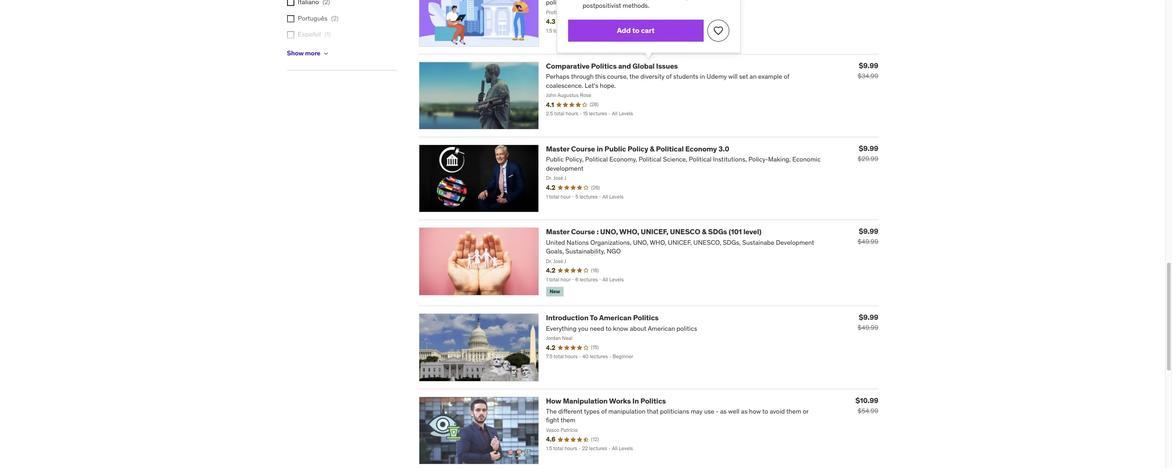 Task type: vqa. For each thing, say whether or not it's contained in the screenshot.
"3.0"
yes



Task type: describe. For each thing, give the bounding box(es) containing it.
master for master course : uno, who, unicef, unesco & sdgs (101 level)
[[546, 227, 570, 236]]

cart
[[641, 26, 655, 35]]

bahasa indonesia
[[298, 47, 348, 55]]

udemy
[[707, 72, 727, 81]]

$49.99 for master course : uno, who, unicef, unesco & sdgs (101 level)
[[858, 238, 879, 246]]

hours
[[566, 111, 578, 117]]

add to cart
[[617, 26, 655, 35]]

perhaps
[[546, 72, 570, 81]]

$9.99 for introduction to american politics
[[859, 313, 879, 322]]

course for in
[[571, 144, 595, 153]]

$49.99 for introduction to american politics
[[858, 324, 879, 332]]

public
[[605, 144, 626, 153]]

3.0
[[719, 144, 729, 153]]

introduction to american politics
[[546, 313, 659, 323]]

to
[[590, 313, 598, 323]]

an
[[750, 72, 757, 81]]

$9.99 for master course in public policy & political economy 3.0
[[859, 144, 879, 153]]

works
[[609, 396, 631, 406]]

more
[[305, 49, 321, 57]]

show
[[287, 49, 304, 57]]

add to cart button
[[568, 20, 704, 42]]

4.1
[[546, 101, 554, 109]]

the
[[630, 72, 639, 81]]

coalescence.
[[546, 81, 583, 90]]

positivist,
[[646, 0, 674, 1]]

introduction
[[546, 313, 589, 323]]

$54.99
[[858, 407, 879, 415]]

will
[[729, 72, 738, 81]]

set
[[739, 72, 748, 81]]

let's
[[585, 81, 599, 90]]

português
[[298, 14, 328, 22]]

15 lectures
[[583, 111, 607, 117]]

levels
[[619, 111, 633, 117]]

$9.99 $49.99 for master course : uno, who, unicef, unesco & sdgs (101 level)
[[858, 227, 879, 246]]

português (2)
[[298, 14, 339, 22]]

xsmall image for português
[[287, 15, 294, 22]]

master course : uno, who, unicef, unesco & sdgs (101 level) link
[[546, 227, 762, 236]]

show more button
[[287, 44, 330, 63]]

2 vertical spatial politics
[[641, 396, 666, 406]]

to
[[632, 26, 640, 35]]

español
[[298, 30, 321, 39]]

master course : uno, who, unicef, unesco & sdgs (101 level)
[[546, 227, 762, 236]]

add
[[617, 26, 631, 35]]

$34.99
[[858, 72, 879, 80]]

diversity
[[641, 72, 665, 81]]

policy
[[628, 144, 648, 153]]

$29.99
[[858, 155, 879, 163]]

master course in public policy & political economy 3.0 link
[[546, 144, 729, 153]]

differentiate between positivist, antipositivist and postpositivist methods.
[[583, 0, 724, 10]]

how manipulation works in politics
[[546, 396, 666, 406]]

bahasa
[[298, 47, 319, 55]]

(2)
[[331, 14, 339, 22]]

american
[[599, 313, 632, 323]]

unesco
[[670, 227, 700, 236]]

uno,
[[600, 227, 618, 236]]

15
[[583, 111, 588, 117]]

indonesia
[[321, 47, 348, 55]]

comparative politics and global issues link
[[546, 61, 678, 70]]

master course in public policy & political economy 3.0
[[546, 144, 729, 153]]

political
[[656, 144, 684, 153]]

global
[[633, 61, 655, 70]]

comparative
[[546, 61, 590, 70]]

2.5
[[546, 111, 553, 117]]

manipulation
[[563, 396, 608, 406]]



Task type: locate. For each thing, give the bounding box(es) containing it.
0 vertical spatial politics
[[591, 61, 617, 70]]

1 $9.99 $49.99 from the top
[[858, 227, 879, 246]]

$10.99
[[856, 396, 879, 405]]

introduction to american politics link
[[546, 313, 659, 323]]

economy
[[685, 144, 717, 153]]

politics right in
[[641, 396, 666, 406]]

1 vertical spatial and
[[618, 61, 631, 70]]

example
[[758, 72, 782, 81]]

2 xsmall image from the top
[[287, 15, 294, 22]]

español (1)
[[298, 30, 331, 39]]

through
[[571, 72, 594, 81]]

xsmall image
[[322, 50, 330, 57]]

augustus
[[558, 92, 579, 99]]

1 vertical spatial $9.99 $49.99
[[858, 313, 879, 332]]

1 course from the top
[[571, 144, 595, 153]]

&
[[650, 144, 655, 153], [702, 227, 707, 236]]

2 course from the top
[[571, 227, 595, 236]]

between
[[620, 0, 645, 1]]

students
[[673, 72, 699, 81]]

in
[[633, 396, 639, 406]]

(28)
[[590, 101, 599, 108]]

master left :
[[546, 227, 570, 236]]

and
[[714, 0, 724, 1], [618, 61, 631, 70]]

0 vertical spatial &
[[650, 144, 655, 153]]

master
[[546, 144, 570, 153], [546, 227, 570, 236]]

1 vertical spatial course
[[571, 227, 595, 236]]

wishlist image
[[713, 25, 724, 36]]

& right policy
[[650, 144, 655, 153]]

how manipulation works in politics link
[[546, 396, 666, 406]]

and inside the "differentiate between positivist, antipositivist and postpositivist methods."
[[714, 0, 724, 1]]

(101
[[729, 227, 742, 236]]

0 vertical spatial course
[[571, 144, 595, 153]]

how
[[546, 396, 561, 406]]

2 $49.99 from the top
[[858, 324, 879, 332]]

methods.
[[623, 1, 650, 10]]

in
[[700, 72, 705, 81], [597, 144, 603, 153]]

lectures
[[589, 111, 607, 117]]

total
[[554, 111, 565, 117]]

1 vertical spatial $49.99
[[858, 324, 879, 332]]

$9.99 inside $9.99 $34.99
[[859, 61, 879, 70]]

$10.99 $54.99
[[856, 396, 879, 415]]

show more
[[287, 49, 321, 57]]

in left udemy
[[700, 72, 705, 81]]

1 vertical spatial master
[[546, 227, 570, 236]]

1 horizontal spatial and
[[714, 0, 724, 1]]

unicef,
[[641, 227, 669, 236]]

1 $9.99 from the top
[[859, 61, 879, 70]]

course for :
[[571, 227, 595, 236]]

of down issues
[[666, 72, 672, 81]]

of
[[666, 72, 672, 81], [784, 72, 790, 81]]

0 vertical spatial $9.99 $49.99
[[858, 227, 879, 246]]

& left sdgs
[[702, 227, 707, 236]]

1 vertical spatial &
[[702, 227, 707, 236]]

(1)
[[325, 30, 331, 39]]

1 vertical spatial in
[[597, 144, 603, 153]]

1 $49.99 from the top
[[858, 238, 879, 246]]

0 vertical spatial master
[[546, 144, 570, 153]]

0 vertical spatial $49.99
[[858, 238, 879, 246]]

3 xsmall image from the top
[[287, 31, 294, 39]]

1 horizontal spatial of
[[784, 72, 790, 81]]

xsmall image
[[287, 0, 294, 6], [287, 15, 294, 22], [287, 31, 294, 39]]

issues
[[656, 61, 678, 70]]

john
[[546, 92, 556, 99]]

$9.99 $49.99 for introduction to american politics
[[858, 313, 879, 332]]

$49.99
[[858, 238, 879, 246], [858, 324, 879, 332]]

rose
[[580, 92, 591, 99]]

2 vertical spatial xsmall image
[[287, 31, 294, 39]]

0 horizontal spatial of
[[666, 72, 672, 81]]

1 master from the top
[[546, 144, 570, 153]]

1 horizontal spatial in
[[700, 72, 705, 81]]

in left public
[[597, 144, 603, 153]]

master for master course in public policy & political economy 3.0
[[546, 144, 570, 153]]

xsmall image for español
[[287, 31, 294, 39]]

$9.99 $34.99
[[858, 61, 879, 80]]

1 horizontal spatial &
[[702, 227, 707, 236]]

differentiate
[[583, 0, 619, 1]]

0 horizontal spatial and
[[618, 61, 631, 70]]

0 horizontal spatial in
[[597, 144, 603, 153]]

course
[[571, 144, 595, 153], [571, 227, 595, 236]]

0 horizontal spatial &
[[650, 144, 655, 153]]

1 xsmall image from the top
[[287, 0, 294, 6]]

politics up this on the right top of page
[[591, 61, 617, 70]]

2 $9.99 $49.99 from the top
[[858, 313, 879, 332]]

hope.
[[600, 81, 616, 90]]

politics right the american
[[633, 313, 659, 323]]

2 of from the left
[[784, 72, 790, 81]]

course,
[[607, 72, 628, 81]]

and inside comparative politics and global issues perhaps through this course, the diversity of students in udemy will set an example of coalescence. let's hope. john augustus rose
[[618, 61, 631, 70]]

master down total
[[546, 144, 570, 153]]

in inside comparative politics and global issues perhaps through this course, the diversity of students in udemy will set an example of coalescence. let's hope. john augustus rose
[[700, 72, 705, 81]]

$9.99 $49.99
[[858, 227, 879, 246], [858, 313, 879, 332]]

this
[[595, 72, 606, 81]]

4 $9.99 from the top
[[859, 313, 879, 322]]

course left :
[[571, 227, 595, 236]]

2.5 total hours
[[546, 111, 578, 117]]

and right antipositivist
[[714, 0, 724, 1]]

$9.99 $29.99
[[858, 144, 879, 163]]

3 $9.99 from the top
[[859, 227, 879, 236]]

all levels
[[612, 111, 633, 117]]

antipositivist
[[675, 0, 712, 1]]

postpositivist
[[583, 1, 621, 10]]

2 $9.99 from the top
[[859, 144, 879, 153]]

1 vertical spatial politics
[[633, 313, 659, 323]]

2 master from the top
[[546, 227, 570, 236]]

politics
[[591, 61, 617, 70], [633, 313, 659, 323], [641, 396, 666, 406]]

0 vertical spatial xsmall image
[[287, 0, 294, 6]]

course left public
[[571, 144, 595, 153]]

0 vertical spatial and
[[714, 0, 724, 1]]

and up course,
[[618, 61, 631, 70]]

$9.99 inside $9.99 $29.99
[[859, 144, 879, 153]]

1 vertical spatial xsmall image
[[287, 15, 294, 22]]

1 of from the left
[[666, 72, 672, 81]]

:
[[597, 227, 599, 236]]

28 reviews element
[[590, 101, 599, 108]]

$9.99
[[859, 61, 879, 70], [859, 144, 879, 153], [859, 227, 879, 236], [859, 313, 879, 322]]

politics inside comparative politics and global issues perhaps through this course, the diversity of students in udemy will set an example of coalescence. let's hope. john augustus rose
[[591, 61, 617, 70]]

all
[[612, 111, 618, 117]]

who,
[[620, 227, 639, 236]]

comparative politics and global issues perhaps through this course, the diversity of students in udemy will set an example of coalescence. let's hope. john augustus rose
[[546, 61, 790, 99]]

0 vertical spatial in
[[700, 72, 705, 81]]

$9.99 for master course : uno, who, unicef, unesco & sdgs (101 level)
[[859, 227, 879, 236]]

sdgs
[[708, 227, 727, 236]]

level)
[[744, 227, 762, 236]]

of right example
[[784, 72, 790, 81]]



